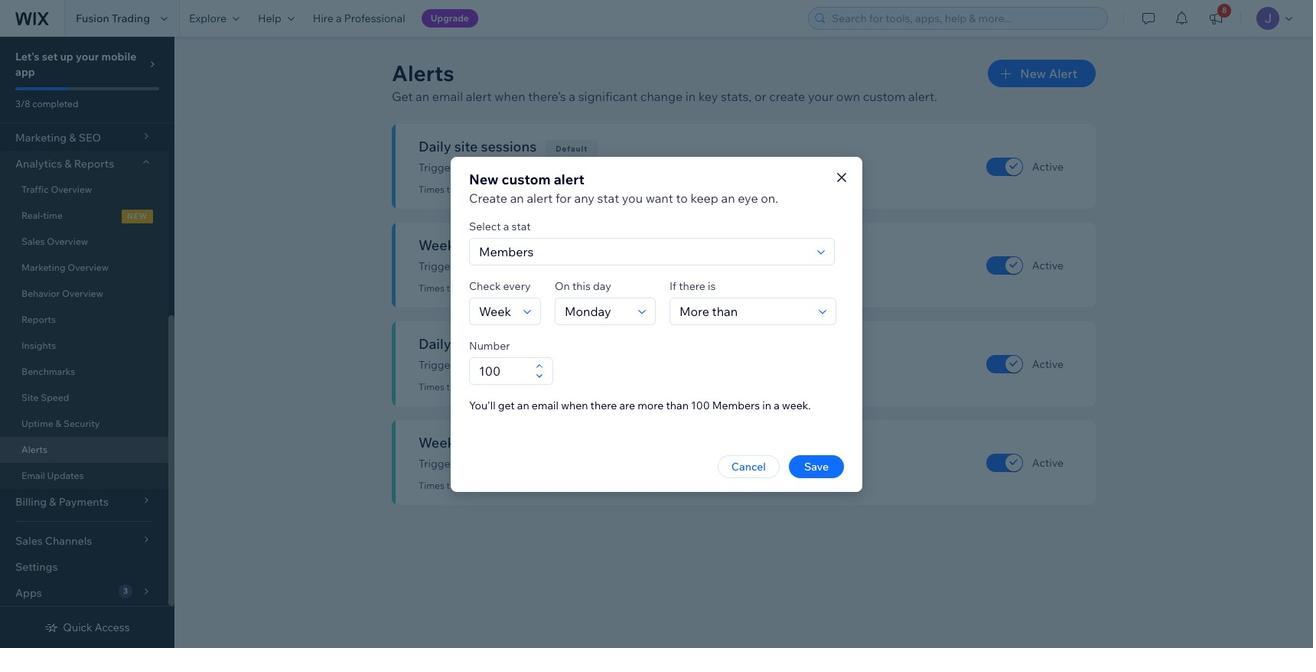 Task type: describe. For each thing, give the bounding box(es) containing it.
change for daily total sales
[[514, 358, 551, 372]]

members
[[712, 398, 760, 412]]

site speed link
[[0, 385, 168, 411]]

security
[[63, 418, 100, 429]]

quick access
[[63, 621, 130, 635]]

weekly total sales trigger: significant change in weekly total sales.
[[419, 434, 655, 471]]

significant inside weekly total sales trigger: significant change in weekly total sales.
[[460, 457, 512, 471]]

eye
[[738, 190, 758, 206]]

in inside 'alerts get an email alert when there's a significant change in key stats, or create your own custom alert.'
[[686, 89, 696, 104]]

check
[[469, 279, 501, 293]]

alerts for alerts get an email alert when there's a significant change in key stats, or create your own custom alert.
[[392, 60, 455, 86]]

custom inside new custom alert create an alert for any stat you want to keep an eye on.
[[502, 170, 551, 188]]

select a stat
[[469, 219, 531, 233]]

more
[[638, 398, 664, 412]]

significant for daily site sessions
[[460, 161, 512, 175]]

4 times triggered: never triggered from the top
[[419, 480, 558, 491]]

check every
[[469, 279, 531, 293]]

sales for weekly
[[502, 434, 535, 452]]

fusion trading
[[76, 11, 150, 25]]

is
[[708, 279, 716, 293]]

default for weekly site sessions
[[571, 243, 603, 253]]

quick access button
[[45, 621, 130, 635]]

new alert
[[1020, 66, 1078, 81]]

a inside 'alerts get an email alert when there's a significant change in key stats, or create your own custom alert.'
[[569, 89, 576, 104]]

trigger: for weekly site sessions
[[419, 259, 457, 273]]

alert
[[1049, 66, 1078, 81]]

analytics & reports button
[[0, 151, 168, 177]]

total down the on this day "field"
[[591, 358, 613, 372]]

hire
[[313, 11, 334, 25]]

Number text field
[[475, 358, 531, 384]]

daily for daily site sessions
[[419, 138, 451, 155]]

triggered: for weekly site sessions
[[447, 282, 489, 294]]

trigger: for daily total sales
[[419, 358, 457, 372]]

on
[[555, 279, 570, 293]]

email for you'll
[[532, 398, 559, 412]]

let's
[[15, 50, 39, 64]]

new for alert
[[1020, 66, 1046, 81]]

4 never from the top
[[491, 480, 515, 491]]

on this day
[[555, 279, 611, 293]]

every
[[503, 279, 531, 293]]

real-
[[21, 210, 43, 221]]

alerts link
[[0, 437, 168, 463]]

settings link
[[0, 554, 168, 580]]

in inside weekly total sales trigger: significant change in weekly total sales.
[[553, 457, 562, 471]]

or
[[755, 89, 767, 104]]

significant inside 'alerts get an email alert when there's a significant change in key stats, or create your own custom alert.'
[[578, 89, 638, 104]]

speed
[[41, 392, 69, 403]]

time
[[43, 210, 63, 221]]

daily for sessions
[[565, 161, 588, 175]]

benchmarks
[[21, 366, 75, 377]]

when inside 'alerts get an email alert when there's a significant change in key stats, or create your own custom alert.'
[[495, 89, 526, 104]]

you'll get an email when there are more than 100 members in a week.
[[469, 398, 811, 412]]

overview for behavior overview
[[62, 288, 103, 299]]

Check every field
[[475, 298, 519, 324]]

site speed
[[21, 392, 69, 403]]

never for daily site sessions
[[491, 184, 515, 195]]

daily site sessions
[[419, 138, 537, 155]]

sales for daily
[[487, 335, 520, 353]]

any
[[574, 190, 595, 206]]

daily for sales
[[565, 358, 588, 372]]

you
[[622, 190, 643, 206]]

new
[[127, 211, 148, 221]]

analytics & reports
[[15, 157, 114, 171]]

custom inside 'alerts get an email alert when there's a significant change in key stats, or create your own custom alert.'
[[863, 89, 906, 104]]

times for daily site sessions
[[419, 184, 445, 195]]

3/8
[[15, 98, 30, 109]]

1 vertical spatial stat
[[512, 219, 531, 233]]

hire a professional
[[313, 11, 405, 25]]

an inside 'alerts get an email alert when there's a significant change in key stats, or create your own custom alert.'
[[416, 89, 430, 104]]

stat inside new custom alert create an alert for any stat you want to keep an eye on.
[[597, 190, 619, 206]]

get
[[498, 398, 515, 412]]

trigger: significant change in weekly site sessions.
[[419, 259, 668, 273]]

daily total sales
[[419, 335, 520, 353]]

reports link
[[0, 307, 168, 333]]

own
[[836, 89, 860, 104]]

3/8 completed
[[15, 98, 78, 109]]

upgrade
[[431, 12, 469, 24]]

2 vertical spatial alert
[[527, 190, 553, 206]]

times triggered: never triggered for daily site sessions
[[419, 184, 558, 195]]

explore
[[189, 11, 227, 25]]

weekly inside weekly total sales trigger: significant change in weekly total sales.
[[565, 457, 600, 471]]

get
[[392, 89, 413, 104]]

want
[[646, 190, 673, 206]]

uptime & security link
[[0, 411, 168, 437]]

analytics
[[15, 157, 62, 171]]

triggered for weekly site sessions
[[517, 282, 558, 294]]

hire a professional link
[[304, 0, 415, 37]]

week.
[[782, 398, 811, 412]]

this
[[573, 279, 591, 293]]

there's
[[528, 89, 566, 104]]

set
[[42, 50, 58, 64]]

triggered for daily total sales
[[517, 381, 558, 393]]

insights link
[[0, 333, 168, 359]]

save button
[[789, 455, 844, 478]]

change for daily site sessions
[[514, 161, 551, 175]]

key
[[699, 89, 718, 104]]

sales overview
[[21, 236, 88, 247]]

trigger: for daily site sessions
[[419, 161, 457, 175]]

select
[[469, 219, 501, 233]]

Select a stat field
[[475, 238, 813, 264]]

times triggered: never triggered for weekly site sessions
[[419, 282, 558, 294]]

a left week. on the right bottom of the page
[[774, 398, 780, 412]]

new custom alert create an alert for any stat you want to keep an eye on.
[[469, 170, 779, 206]]

sessions. for daily site sessions
[[611, 161, 657, 175]]

site up the any
[[591, 161, 609, 175]]

trigger: significant change in daily site sessions.
[[419, 161, 657, 175]]

uptime
[[21, 418, 53, 429]]

active for weekly site sessions
[[1032, 258, 1064, 272]]

total down you'll
[[470, 434, 499, 452]]

site down select
[[470, 237, 493, 254]]

100
[[691, 398, 710, 412]]

fusion
[[76, 11, 109, 25]]

default for daily site sessions
[[556, 144, 588, 154]]

sessions for daily site sessions
[[481, 138, 537, 155]]

1 vertical spatial reports
[[21, 314, 56, 325]]

alerts for alerts
[[21, 444, 47, 455]]

completed
[[32, 98, 78, 109]]

behavior overview
[[21, 288, 103, 299]]

help
[[258, 11, 282, 25]]

& for uptime
[[55, 418, 61, 429]]

email for alerts
[[432, 89, 463, 104]]



Task type: locate. For each thing, give the bounding box(es) containing it.
help button
[[249, 0, 304, 37]]

custom
[[863, 89, 906, 104], [502, 170, 551, 188]]

keep
[[691, 190, 719, 206]]

significant for weekly site sessions
[[460, 259, 512, 273]]

0 horizontal spatial new
[[469, 170, 499, 188]]

overview down marketing overview link
[[62, 288, 103, 299]]

2 triggered: from the top
[[447, 282, 489, 294]]

3 active from the top
[[1032, 357, 1064, 371]]

your inside 'alerts get an email alert when there's a significant change in key stats, or create your own custom alert.'
[[808, 89, 834, 104]]

triggered down weekly total sales trigger: significant change in weekly total sales.
[[517, 480, 558, 491]]

2 weekly from the top
[[419, 434, 466, 452]]

times triggered: never triggered down weekly total sales trigger: significant change in weekly total sales.
[[419, 480, 558, 491]]

email updates link
[[0, 463, 168, 489]]

sessions. for weekly site sessions
[[622, 259, 668, 273]]

new inside button
[[1020, 66, 1046, 81]]

1 horizontal spatial alert
[[527, 190, 553, 206]]

uptime & security
[[21, 418, 100, 429]]

overview down analytics & reports
[[51, 184, 92, 195]]

custom right 'own'
[[863, 89, 906, 104]]

times triggered: never triggered up you'll
[[419, 381, 558, 393]]

overview for marketing overview
[[68, 262, 109, 273]]

change down get
[[514, 457, 551, 471]]

trading
[[112, 11, 150, 25]]

new for custom
[[469, 170, 499, 188]]

day
[[593, 279, 611, 293]]

alerts up email
[[21, 444, 47, 455]]

triggered down trigger: significant change in weekly site sessions.
[[517, 282, 558, 294]]

1 horizontal spatial stat
[[597, 190, 619, 206]]

2 never from the top
[[491, 282, 515, 294]]

create
[[769, 89, 805, 104]]

there left are
[[591, 398, 617, 412]]

never for daily total sales
[[491, 381, 515, 393]]

new
[[1020, 66, 1046, 81], [469, 170, 499, 188]]

sales down get
[[502, 434, 535, 452]]

you'll
[[469, 398, 496, 412]]

0 vertical spatial sessions
[[481, 138, 537, 155]]

stat right select
[[512, 219, 531, 233]]

significant down you'll
[[460, 457, 512, 471]]

1 vertical spatial alerts
[[21, 444, 47, 455]]

sessions up trigger: significant change in daily site sessions.
[[481, 138, 537, 155]]

8
[[1222, 5, 1227, 15]]

to
[[676, 190, 688, 206]]

marketing overview link
[[0, 255, 168, 281]]

overview for traffic overview
[[51, 184, 92, 195]]

insights
[[21, 340, 56, 351]]

overview for sales overview
[[47, 236, 88, 247]]

If there is field
[[675, 298, 814, 324]]

1 daily from the top
[[419, 138, 451, 155]]

2 daily from the top
[[565, 358, 588, 372]]

if there is
[[670, 279, 716, 293]]

alert inside 'alerts get an email alert when there's a significant change in key stats, or create your own custom alert.'
[[466, 89, 492, 104]]

0 vertical spatial alert
[[466, 89, 492, 104]]

alerts
[[392, 60, 455, 86], [21, 444, 47, 455]]

your left 'own'
[[808, 89, 834, 104]]

triggered for daily site sessions
[[517, 184, 558, 195]]

0 vertical spatial daily
[[565, 161, 588, 175]]

0 horizontal spatial reports
[[21, 314, 56, 325]]

triggered: up select
[[447, 184, 489, 195]]

1 times from the top
[[419, 184, 445, 195]]

there right the if
[[679, 279, 706, 293]]

updates
[[47, 470, 84, 481]]

when left there's
[[495, 89, 526, 104]]

change inside weekly total sales trigger: significant change in weekly total sales.
[[514, 457, 551, 471]]

1 vertical spatial default
[[571, 243, 603, 253]]

alerts get an email alert when there's a significant change in key stats, or create your own custom alert.
[[392, 60, 938, 104]]

times triggered: never triggered
[[419, 184, 558, 195], [419, 282, 558, 294], [419, 381, 558, 393], [419, 480, 558, 491]]

change left key
[[641, 89, 683, 104]]

weekly inside weekly total sales trigger: significant change in weekly total sales.
[[419, 434, 466, 452]]

default up trigger: significant change in daily site sessions.
[[556, 144, 588, 154]]

stat
[[597, 190, 619, 206], [512, 219, 531, 233]]

1 vertical spatial weekly
[[419, 434, 466, 452]]

a
[[336, 11, 342, 25], [569, 89, 576, 104], [503, 219, 509, 233], [774, 398, 780, 412]]

trigger: inside weekly total sales trigger: significant change in weekly total sales.
[[419, 457, 457, 471]]

0 horizontal spatial when
[[495, 89, 526, 104]]

times triggered: never triggered for daily total sales
[[419, 381, 558, 393]]

0 horizontal spatial custom
[[502, 170, 551, 188]]

4 active from the top
[[1032, 456, 1064, 470]]

0 vertical spatial your
[[76, 50, 99, 64]]

2 triggered from the top
[[517, 282, 558, 294]]

sales
[[21, 236, 45, 247]]

alert left for
[[527, 190, 553, 206]]

4 triggered: from the top
[[447, 480, 489, 491]]

a right select
[[503, 219, 509, 233]]

times
[[419, 184, 445, 195], [419, 282, 445, 294], [419, 381, 445, 393], [419, 480, 445, 491]]

total down check every field
[[454, 335, 484, 353]]

1 vertical spatial new
[[469, 170, 499, 188]]

never down weekly total sales trigger: significant change in weekly total sales.
[[491, 480, 515, 491]]

sales.
[[616, 358, 644, 372], [627, 457, 655, 471]]

2 daily from the top
[[419, 335, 451, 353]]

never
[[491, 184, 515, 195], [491, 282, 515, 294], [491, 381, 515, 393], [491, 480, 515, 491]]

overview down sales overview link
[[68, 262, 109, 273]]

real-time
[[21, 210, 63, 221]]

1 horizontal spatial when
[[561, 398, 588, 412]]

1 vertical spatial there
[[591, 398, 617, 412]]

there
[[679, 279, 706, 293], [591, 398, 617, 412]]

times triggered: never triggered up select
[[419, 184, 558, 195]]

a right hire
[[336, 11, 342, 25]]

0 horizontal spatial alert
[[466, 89, 492, 104]]

& inside popup button
[[65, 157, 72, 171]]

weekly for weekly site sessions
[[419, 237, 466, 254]]

sales. down you'll get an email when there are more than 100 members in a week.
[[627, 457, 655, 471]]

triggered:
[[447, 184, 489, 195], [447, 282, 489, 294], [447, 381, 489, 393], [447, 480, 489, 491]]

alert up for
[[554, 170, 585, 188]]

on.
[[761, 190, 779, 206]]

weekly
[[419, 237, 466, 254], [419, 434, 466, 452]]

1 horizontal spatial email
[[532, 398, 559, 412]]

upgrade button
[[421, 9, 478, 28]]

& for analytics
[[65, 157, 72, 171]]

1 vertical spatial sessions
[[496, 237, 552, 254]]

1 times triggered: never triggered from the top
[[419, 184, 558, 195]]

1 horizontal spatial &
[[65, 157, 72, 171]]

times for weekly site sessions
[[419, 282, 445, 294]]

2 weekly from the top
[[565, 457, 600, 471]]

triggered: up you'll
[[447, 381, 489, 393]]

active for daily total sales
[[1032, 357, 1064, 371]]

3 triggered from the top
[[517, 381, 558, 393]]

1 trigger: from the top
[[419, 161, 457, 175]]

new inside new custom alert create an alert for any stat you want to keep an eye on.
[[469, 170, 499, 188]]

0 vertical spatial new
[[1020, 66, 1046, 81]]

0 horizontal spatial &
[[55, 418, 61, 429]]

1 triggered from the top
[[517, 184, 558, 195]]

significant up the 'check'
[[460, 259, 512, 273]]

1 never from the top
[[491, 184, 515, 195]]

site
[[21, 392, 39, 403]]

never up check every field
[[491, 282, 515, 294]]

triggered down trigger: significant change in daily site sessions.
[[517, 184, 558, 195]]

1 vertical spatial &
[[55, 418, 61, 429]]

0 vertical spatial sales.
[[616, 358, 644, 372]]

total down are
[[602, 457, 625, 471]]

1 vertical spatial sales.
[[627, 457, 655, 471]]

sessions
[[481, 138, 537, 155], [496, 237, 552, 254]]

traffic overview link
[[0, 177, 168, 203]]

custom up create
[[502, 170, 551, 188]]

weekly for weekly total sales trigger: significant change in weekly total sales.
[[419, 434, 466, 452]]

1 vertical spatial email
[[532, 398, 559, 412]]

reports up traffic overview link
[[74, 157, 114, 171]]

triggered: up check every field
[[447, 282, 489, 294]]

sidebar element
[[0, 0, 175, 648]]

0 horizontal spatial email
[[432, 89, 463, 104]]

your right up
[[76, 50, 99, 64]]

triggered: for daily site sessions
[[447, 184, 489, 195]]

sales up number text field
[[487, 335, 520, 353]]

sales. up are
[[616, 358, 644, 372]]

marketing overview
[[21, 262, 109, 273]]

1 vertical spatial sessions.
[[622, 259, 668, 273]]

& right uptime
[[55, 418, 61, 429]]

significant for daily total sales
[[460, 358, 512, 372]]

daily for daily total sales
[[419, 335, 451, 353]]

never for weekly site sessions
[[491, 282, 515, 294]]

0 vertical spatial custom
[[863, 89, 906, 104]]

triggered: for daily total sales
[[447, 381, 489, 393]]

weekly
[[565, 259, 600, 273], [565, 457, 600, 471]]

1 horizontal spatial new
[[1020, 66, 1046, 81]]

benchmarks link
[[0, 359, 168, 385]]

settings
[[15, 560, 58, 574]]

daily
[[565, 161, 588, 175], [565, 358, 588, 372]]

change up get
[[514, 358, 551, 372]]

alerts inside 'alerts get an email alert when there's a significant change in key stats, or create your own custom alert.'
[[392, 60, 455, 86]]

1 horizontal spatial custom
[[863, 89, 906, 104]]

4 trigger: from the top
[[419, 457, 457, 471]]

if
[[670, 279, 677, 293]]

up
[[60, 50, 73, 64]]

your inside let's set up your mobile app
[[76, 50, 99, 64]]

traffic
[[21, 184, 49, 195]]

0 vertical spatial sessions.
[[611, 161, 657, 175]]

0 vertical spatial stat
[[597, 190, 619, 206]]

sales
[[487, 335, 520, 353], [502, 434, 535, 452]]

0 horizontal spatial there
[[591, 398, 617, 412]]

alert up daily site sessions
[[466, 89, 492, 104]]

4 triggered from the top
[[517, 480, 558, 491]]

mobile
[[101, 50, 137, 64]]

triggered: down weekly total sales trigger: significant change in weekly total sales.
[[447, 480, 489, 491]]

an
[[416, 89, 430, 104], [510, 190, 524, 206], [721, 190, 735, 206], [517, 398, 529, 412]]

when
[[495, 89, 526, 104], [561, 398, 588, 412]]

0 vertical spatial daily
[[419, 138, 451, 155]]

1 horizontal spatial your
[[808, 89, 834, 104]]

app
[[15, 65, 35, 79]]

site up day
[[602, 259, 620, 273]]

significant right there's
[[578, 89, 638, 104]]

1 triggered: from the top
[[447, 184, 489, 195]]

active for daily site sessions
[[1032, 160, 1064, 173]]

1 active from the top
[[1032, 160, 1064, 173]]

1 vertical spatial custom
[[502, 170, 551, 188]]

when left are
[[561, 398, 588, 412]]

change inside 'alerts get an email alert when there's a significant change in key stats, or create your own custom alert.'
[[641, 89, 683, 104]]

sessions up trigger: significant change in weekly site sessions.
[[496, 237, 552, 254]]

never up select a stat
[[491, 184, 515, 195]]

never up get
[[491, 381, 515, 393]]

marketing
[[21, 262, 66, 273]]

sales inside weekly total sales trigger: significant change in weekly total sales.
[[502, 434, 535, 452]]

stats,
[[721, 89, 752, 104]]

site up create
[[454, 138, 478, 155]]

0 horizontal spatial your
[[76, 50, 99, 64]]

1 vertical spatial alert
[[554, 170, 585, 188]]

2 times from the top
[[419, 282, 445, 294]]

0 vertical spatial email
[[432, 89, 463, 104]]

2 active from the top
[[1032, 258, 1064, 272]]

3 trigger: from the top
[[419, 358, 457, 372]]

significant
[[578, 89, 638, 104], [460, 161, 512, 175], [460, 259, 512, 273], [460, 358, 512, 372], [460, 457, 512, 471]]

save
[[804, 460, 829, 473]]

default up on this day
[[571, 243, 603, 253]]

0 vertical spatial &
[[65, 157, 72, 171]]

Search for tools, apps, help & more... field
[[827, 8, 1103, 29]]

traffic overview
[[21, 184, 92, 195]]

alerts up get
[[392, 60, 455, 86]]

than
[[666, 398, 689, 412]]

email
[[432, 89, 463, 104], [532, 398, 559, 412]]

1 vertical spatial daily
[[565, 358, 588, 372]]

0 horizontal spatial alerts
[[21, 444, 47, 455]]

0 vertical spatial sales
[[487, 335, 520, 353]]

sales. inside weekly total sales trigger: significant change in weekly total sales.
[[627, 457, 655, 471]]

0 horizontal spatial stat
[[512, 219, 531, 233]]

times for daily total sales
[[419, 381, 445, 393]]

sessions for weekly site sessions
[[496, 237, 552, 254]]

0 vertical spatial when
[[495, 89, 526, 104]]

new up create
[[469, 170, 499, 188]]

email updates
[[21, 470, 84, 481]]

cancel
[[732, 460, 766, 473]]

total
[[454, 335, 484, 353], [591, 358, 613, 372], [470, 434, 499, 452], [602, 457, 625, 471]]

0 vertical spatial reports
[[74, 157, 114, 171]]

1 vertical spatial your
[[808, 89, 834, 104]]

stat right the any
[[597, 190, 619, 206]]

daily up the any
[[565, 161, 588, 175]]

2 trigger: from the top
[[419, 259, 457, 273]]

times triggered: never triggered up check every field
[[419, 282, 558, 294]]

new left alert
[[1020, 66, 1046, 81]]

1 vertical spatial weekly
[[565, 457, 600, 471]]

change down daily site sessions
[[514, 161, 551, 175]]

reports
[[74, 157, 114, 171], [21, 314, 56, 325]]

1 horizontal spatial reports
[[74, 157, 114, 171]]

3 times triggered: never triggered from the top
[[419, 381, 558, 393]]

quick
[[63, 621, 92, 635]]

sessions.
[[611, 161, 657, 175], [622, 259, 668, 273]]

8 button
[[1199, 0, 1233, 37]]

2 horizontal spatial alert
[[554, 170, 585, 188]]

trigger:
[[419, 161, 457, 175], [419, 259, 457, 273], [419, 358, 457, 372], [419, 457, 457, 471]]

email inside 'alerts get an email alert when there's a significant change in key stats, or create your own custom alert.'
[[432, 89, 463, 104]]

1 horizontal spatial alerts
[[392, 60, 455, 86]]

0 vertical spatial alerts
[[392, 60, 455, 86]]

a right there's
[[569, 89, 576, 104]]

are
[[620, 398, 635, 412]]

overview up marketing overview
[[47, 236, 88, 247]]

4 times from the top
[[419, 480, 445, 491]]

reports inside popup button
[[74, 157, 114, 171]]

& up traffic overview
[[65, 157, 72, 171]]

significant down daily site sessions
[[460, 161, 512, 175]]

significant down number
[[460, 358, 512, 372]]

daily down the on this day "field"
[[565, 358, 588, 372]]

number
[[469, 339, 510, 352]]

0 vertical spatial there
[[679, 279, 706, 293]]

change
[[641, 89, 683, 104], [514, 161, 551, 175], [514, 259, 551, 273], [514, 358, 551, 372], [514, 457, 551, 471]]

reports up insights
[[21, 314, 56, 325]]

&
[[65, 157, 72, 171], [55, 418, 61, 429]]

1 horizontal spatial there
[[679, 279, 706, 293]]

3 triggered: from the top
[[447, 381, 489, 393]]

0 vertical spatial weekly
[[565, 259, 600, 273]]

change up the every on the left top
[[514, 259, 551, 273]]

1 vertical spatial sales
[[502, 434, 535, 452]]

On this day field
[[560, 298, 634, 324]]

1 vertical spatial when
[[561, 398, 588, 412]]

3 never from the top
[[491, 381, 515, 393]]

for
[[556, 190, 572, 206]]

triggered down trigger: significant change in daily total sales.
[[517, 381, 558, 393]]

1 weekly from the top
[[419, 237, 466, 254]]

0 vertical spatial weekly
[[419, 237, 466, 254]]

0 vertical spatial default
[[556, 144, 588, 154]]

2 times triggered: never triggered from the top
[[419, 282, 558, 294]]

alert.
[[909, 89, 938, 104]]

email
[[21, 470, 45, 481]]

alerts inside sidebar element
[[21, 444, 47, 455]]

1 vertical spatial daily
[[419, 335, 451, 353]]

trigger: significant change in daily total sales.
[[419, 358, 644, 372]]

sales overview link
[[0, 229, 168, 255]]

1 weekly from the top
[[565, 259, 600, 273]]

behavior
[[21, 288, 60, 299]]

change for weekly site sessions
[[514, 259, 551, 273]]

3 times from the top
[[419, 381, 445, 393]]

access
[[95, 621, 130, 635]]

cancel button
[[718, 455, 780, 478]]

1 daily from the top
[[565, 161, 588, 175]]



Task type: vqa. For each thing, say whether or not it's contained in the screenshot.
"Last"
no



